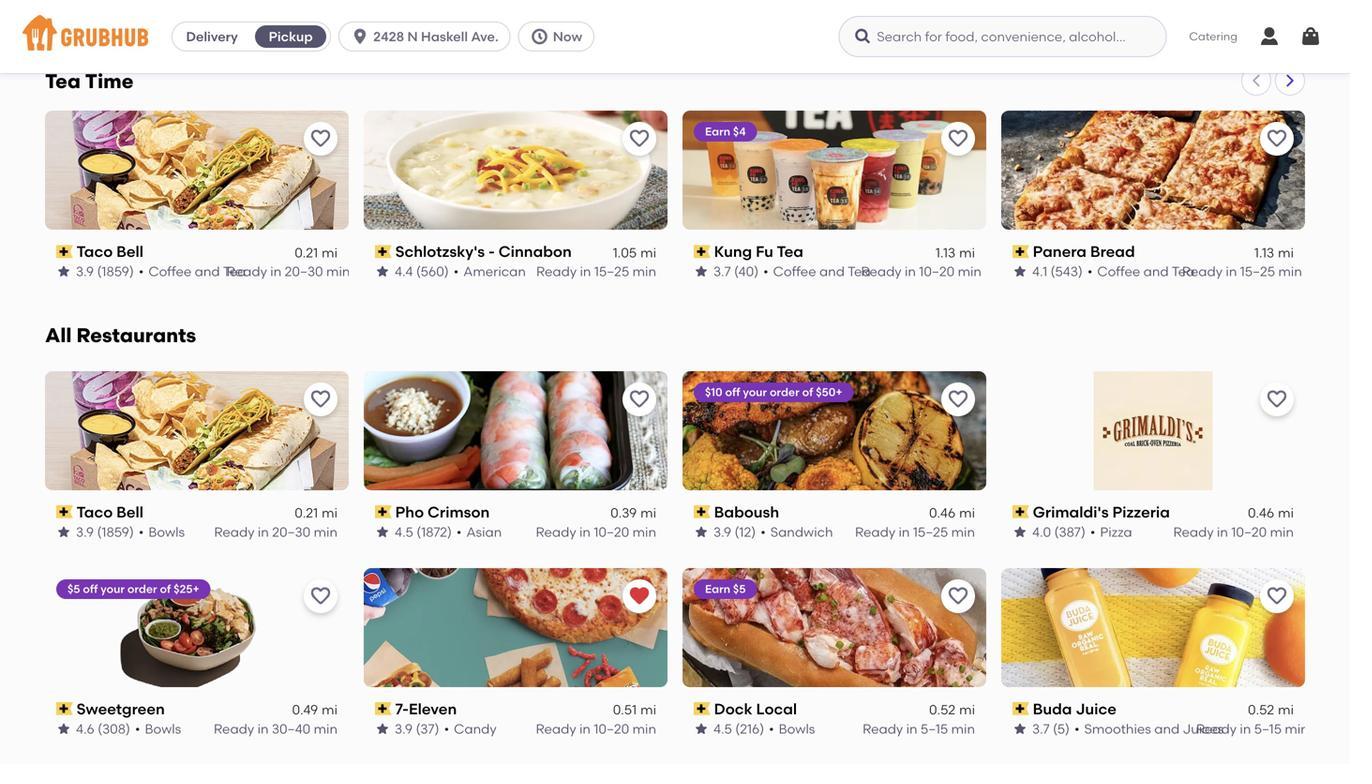 Task type: locate. For each thing, give the bounding box(es) containing it.
0 vertical spatial earn
[[705, 125, 731, 138]]

4.5 down the pho
[[395, 524, 414, 540]]

bell for pho crimson
[[116, 503, 144, 521]]

3.9 (1859) for schlotzsky's - cinnabon
[[76, 264, 134, 280]]

star icon image left 4.5 (216)
[[694, 722, 709, 737]]

coffee for panera bread
[[1098, 264, 1141, 280]]

0 vertical spatial ready in 20–30 min
[[227, 264, 350, 280]]

0 horizontal spatial • coffee and tea
[[139, 264, 246, 280]]

pho crimson
[[396, 503, 490, 521]]

1 vertical spatial save this restaurant image
[[628, 388, 651, 411]]

2 0.46 from the left
[[1248, 505, 1275, 521]]

2 horizontal spatial • coffee and tea
[[1088, 264, 1195, 280]]

4.5 (1872)
[[395, 524, 452, 540]]

1 0.46 from the left
[[929, 505, 956, 521]]

• for buda juice logo
[[1075, 721, 1080, 737]]

1 horizontal spatial of
[[803, 385, 814, 399]]

in for 7-eleven logo
[[580, 721, 591, 737]]

0 vertical spatial taco bell
[[77, 242, 144, 261]]

0 vertical spatial (1859)
[[97, 264, 134, 280]]

taco bell up '$5 off your order of $25+'
[[77, 503, 144, 521]]

pickup button
[[251, 22, 330, 52]]

0 vertical spatial taco bell logo image
[[45, 111, 349, 230]]

• right (308)
[[135, 721, 140, 737]]

ready for grimaldi's pizzeria logo
[[1174, 524, 1214, 540]]

1 taco from the top
[[77, 242, 113, 261]]

(37)
[[416, 721, 440, 737]]

star icon image up all
[[56, 264, 71, 279]]

1 vertical spatial ready in 20–30 min
[[214, 524, 338, 540]]

your left $25+
[[101, 582, 125, 596]]

pizzeria
[[1113, 503, 1171, 521]]

1 horizontal spatial 3.7
[[1033, 721, 1050, 737]]

coffee down bread
[[1098, 264, 1141, 280]]

0 horizontal spatial 0.46 mi
[[929, 505, 975, 521]]

subscription pass image left dock
[[694, 703, 711, 716]]

• coffee and tea up restaurants
[[139, 264, 246, 280]]

2 horizontal spatial ready in 15–25 min
[[1183, 264, 1303, 280]]

2 taco from the top
[[77, 503, 113, 521]]

1 horizontal spatial your
[[743, 385, 767, 399]]

1 horizontal spatial 1.13
[[1255, 245, 1275, 261]]

(40)
[[734, 264, 759, 280]]

1 vertical spatial your
[[101, 582, 125, 596]]

1 coffee from the left
[[149, 264, 192, 280]]

2 (1859) from the top
[[97, 524, 134, 540]]

ready in 5–15 min
[[225, 7, 338, 23], [863, 721, 975, 737], [1197, 721, 1309, 737]]

• candy
[[444, 721, 497, 737]]

bakery
[[375, 7, 419, 23]]

1 vertical spatial (1859)
[[97, 524, 134, 540]]

• up '$5 off your order of $25+'
[[139, 524, 144, 540]]

fu
[[756, 242, 774, 261]]

0 horizontal spatial ready in 5–15 min
[[225, 7, 338, 23]]

$10
[[705, 385, 723, 399]]

2 horizontal spatial save this restaurant image
[[1266, 128, 1289, 150]]

2 taco bell from the top
[[77, 503, 144, 521]]

3.9 up '$5 off your order of $25+'
[[76, 524, 94, 540]]

crimson
[[428, 503, 490, 521]]

10–20
[[594, 7, 630, 23], [913, 7, 949, 23], [919, 264, 955, 280], [594, 524, 630, 540], [1232, 524, 1267, 540], [594, 721, 630, 737]]

2 horizontal spatial 5–15
[[1255, 721, 1282, 737]]

2 1.13 mi from the left
[[1255, 245, 1294, 261]]

ready in 10–20 min
[[536, 7, 657, 23], [855, 7, 975, 23], [861, 264, 982, 280], [536, 524, 657, 540], [1174, 524, 1294, 540], [536, 721, 657, 737]]

2 0.21 mi from the top
[[295, 505, 338, 521]]

bell
[[116, 242, 144, 261], [116, 503, 144, 521]]

3.7 for buda juice
[[1033, 721, 1050, 737]]

ready in 5–15 min for buda juice
[[1197, 721, 1309, 737]]

star icon image for subscription pass image associated with pho crimson
[[375, 525, 390, 540]]

• right (5)
[[1075, 721, 1080, 737]]

0 vertical spatial 3.7
[[714, 264, 731, 280]]

mi for pho crimson logo in the left of the page
[[641, 505, 657, 521]]

and for buda juice
[[1155, 721, 1180, 737]]

tea for kung fu tea
[[848, 264, 871, 280]]

1 vertical spatial 20–30
[[272, 524, 311, 540]]

1 0.21 from the top
[[295, 245, 318, 261]]

smoothies
[[1085, 721, 1152, 737]]

1 vertical spatial 0.21 mi
[[295, 505, 338, 521]]

7-eleven logo image
[[364, 568, 668, 687]]

1 horizontal spatial • coffee and tea
[[764, 264, 871, 280]]

0.39 mi
[[611, 505, 657, 521]]

• for grimaldi's pizzeria logo
[[1091, 524, 1096, 540]]

time
[[85, 69, 134, 93]]

1 vertical spatial 3.9 (1859)
[[76, 524, 134, 540]]

$25+
[[174, 582, 200, 596]]

1 3.9 (1859) from the top
[[76, 264, 134, 280]]

in for sweetgreen  logo
[[258, 721, 269, 737]]

0 vertical spatial order
[[770, 385, 800, 399]]

1 vertical spatial taco
[[77, 503, 113, 521]]

0 horizontal spatial 5–15
[[283, 7, 311, 23]]

0 horizontal spatial 15–25
[[595, 264, 630, 280]]

ready for baboush logo
[[855, 524, 896, 540]]

4.5
[[395, 524, 414, 540], [714, 721, 732, 737]]

ready for schlotzsky's - cinnabon logo
[[536, 264, 577, 280]]

1 vertical spatial bell
[[116, 503, 144, 521]]

2 1.13 from the left
[[1255, 245, 1275, 261]]

panera bread logo image
[[1002, 111, 1306, 230]]

1 (1859) from the top
[[97, 264, 134, 280]]

bell up restaurants
[[116, 242, 144, 261]]

0.46 mi for baboush
[[929, 505, 975, 521]]

taco up all restaurants
[[77, 242, 113, 261]]

5–15 for dock local
[[921, 721, 949, 737]]

tea for taco bell
[[223, 264, 246, 280]]

1 horizontal spatial off
[[725, 385, 741, 399]]

coffee for kung fu tea
[[774, 264, 817, 280]]

1.13 mi
[[936, 245, 975, 261], [1255, 245, 1294, 261]]

your right $10
[[743, 385, 767, 399]]

3.7 down kung
[[714, 264, 731, 280]]

0 horizontal spatial 1.13 mi
[[936, 245, 975, 261]]

3.9 down 7-
[[395, 721, 413, 737]]

0 horizontal spatial 0.46
[[929, 505, 956, 521]]

in for buda juice logo
[[1240, 721, 1252, 737]]

1 horizontal spatial 0.46 mi
[[1248, 505, 1294, 521]]

3 coffee from the left
[[1098, 264, 1141, 280]]

(1859) up '$5 off your order of $25+'
[[97, 524, 134, 540]]

(1859) for pho crimson
[[97, 524, 134, 540]]

star icon image left 4.1
[[1013, 264, 1028, 279]]

grimaldi's pizzeria logo image
[[1094, 371, 1213, 490]]

0 vertical spatial of
[[803, 385, 814, 399]]

0 horizontal spatial off
[[83, 582, 98, 596]]

0 vertical spatial 3.9 (1859)
[[76, 264, 134, 280]]

4.5 down dock
[[714, 721, 732, 737]]

0 vertical spatial taco
[[77, 242, 113, 261]]

bell for schlotzsky's - cinnabon
[[116, 242, 144, 261]]

0.21 mi for pho crimson
[[295, 505, 338, 521]]

1 vertical spatial 0.21
[[295, 505, 318, 521]]

0.52 for local
[[930, 702, 956, 718]]

• coffee and tea down bread
[[1088, 264, 1195, 280]]

•
[[139, 264, 144, 280], [454, 264, 459, 280], [764, 264, 769, 280], [1088, 264, 1093, 280], [139, 524, 144, 540], [457, 524, 462, 540], [761, 524, 766, 540], [1091, 524, 1096, 540], [135, 721, 140, 737], [444, 721, 449, 737], [769, 721, 774, 737], [1075, 721, 1080, 737]]

star icon image left 4.0
[[1013, 525, 1028, 540]]

7-eleven
[[396, 700, 457, 718]]

star icon image left 3.7 (5)
[[1013, 722, 1028, 737]]

0 horizontal spatial of
[[160, 582, 171, 596]]

3 • coffee and tea from the left
[[1088, 264, 1195, 280]]

• down grimaldi's pizzeria at the bottom
[[1091, 524, 1096, 540]]

0.21
[[295, 245, 318, 261], [295, 505, 318, 521]]

2 0.46 mi from the left
[[1248, 505, 1294, 521]]

1 vertical spatial off
[[83, 582, 98, 596]]

bowls down the local
[[779, 721, 815, 737]]

taco bell logo image
[[45, 111, 349, 230], [45, 371, 349, 490]]

catering
[[1190, 29, 1238, 43]]

star icon image left 3.9 (37)
[[375, 722, 390, 737]]

2 3.9 (1859) from the top
[[76, 524, 134, 540]]

in for taco bell logo associated with schlotzsky's - cinnabon
[[270, 264, 282, 280]]

panera bread
[[1033, 242, 1136, 261]]

your for baboush
[[743, 385, 767, 399]]

0 vertical spatial 0.21
[[295, 245, 318, 261]]

star icon image up '$5 off your order of $25+'
[[56, 525, 71, 540]]

1 horizontal spatial 0.52 mi
[[1248, 702, 1294, 718]]

star icon image left 4.6 on the left bottom
[[56, 722, 71, 737]]

earn for kung
[[705, 125, 731, 138]]

0 horizontal spatial $5
[[68, 582, 80, 596]]

sweetgreen  logo image
[[45, 568, 349, 687]]

$10 off your order of $50+
[[705, 385, 843, 399]]

3.9 left the (12)
[[714, 524, 732, 540]]

1 0.52 from the left
[[930, 702, 956, 718]]

0.39
[[611, 505, 637, 521]]

0 vertical spatial your
[[743, 385, 767, 399]]

caret left icon image
[[1249, 73, 1264, 88]]

bowls down sweetgreen at the left
[[145, 721, 181, 737]]

1 horizontal spatial 0.52
[[1248, 702, 1275, 718]]

1 taco bell from the top
[[77, 242, 144, 261]]

taco up '$5 off your order of $25+'
[[77, 503, 113, 521]]

0 vertical spatial off
[[725, 385, 741, 399]]

subscription pass image for dock local
[[694, 703, 711, 716]]

1 taco bell logo image from the top
[[45, 111, 349, 230]]

• right the "(37)" on the left bottom
[[444, 721, 449, 737]]

kung
[[714, 242, 752, 261]]

• coffee and tea for kung fu tea
[[764, 264, 871, 280]]

2 • coffee and tea from the left
[[764, 264, 871, 280]]

0 horizontal spatial 0.52 mi
[[930, 702, 975, 718]]

kung fu tea
[[714, 242, 804, 261]]

• down panera bread
[[1088, 264, 1093, 280]]

2 bell from the top
[[116, 503, 144, 521]]

2 earn from the top
[[705, 582, 731, 596]]

• coffee and tea
[[139, 264, 246, 280], [764, 264, 871, 280], [1088, 264, 1195, 280]]

1 vertical spatial earn
[[705, 582, 731, 596]]

in for the kung fu tea logo
[[905, 264, 916, 280]]

1 horizontal spatial order
[[770, 385, 800, 399]]

0.21 mi for schlotzsky's - cinnabon
[[295, 245, 338, 261]]

star icon image left the 3.7 (40)
[[694, 264, 709, 279]]

0 vertical spatial bell
[[116, 242, 144, 261]]

0.46 mi for grimaldi's pizzeria
[[1248, 505, 1294, 521]]

tea
[[45, 69, 81, 93], [777, 242, 804, 261], [223, 264, 246, 280], [848, 264, 871, 280], [1172, 264, 1195, 280]]

schlotzsky's - cinnabon logo image
[[364, 111, 668, 230]]

subscription pass image
[[375, 245, 392, 258], [1013, 245, 1030, 258], [56, 506, 73, 519], [375, 506, 392, 519], [694, 506, 711, 519], [1013, 506, 1030, 519], [1013, 703, 1030, 716]]

2428
[[373, 29, 404, 45]]

taco
[[77, 242, 113, 261], [77, 503, 113, 521]]

3.9 for • coffee and tea
[[76, 264, 94, 280]]

svg image
[[1300, 25, 1323, 48], [351, 27, 370, 46], [531, 27, 549, 46], [854, 27, 873, 46]]

(1872)
[[417, 524, 452, 540]]

0 horizontal spatial 1.13
[[936, 245, 956, 261]]

mi for baboush logo
[[960, 505, 975, 521]]

in for pho crimson taco bell logo
[[258, 524, 269, 540]]

ready in 30–40 min
[[214, 721, 338, 737]]

2 0.21 from the top
[[295, 505, 318, 521]]

panera
[[1033, 242, 1087, 261]]

subscription pass image left sweetgreen at the left
[[56, 703, 73, 716]]

coffee down fu
[[774, 264, 817, 280]]

2 0.52 mi from the left
[[1248, 702, 1294, 718]]

earn down 3.9 (12)
[[705, 582, 731, 596]]

in for dock local logo
[[907, 721, 918, 737]]

mi for dock local logo
[[960, 702, 975, 718]]

buda
[[1033, 700, 1073, 718]]

sandwich
[[771, 524, 833, 540]]

• down the crimson on the left bottom
[[457, 524, 462, 540]]

• american
[[454, 264, 526, 280]]

10–20 for 7-eleven
[[594, 721, 630, 737]]

baboush logo image
[[683, 371, 987, 490]]

taco bell up all restaurants
[[77, 242, 144, 261]]

3.9
[[76, 264, 94, 280], [76, 524, 94, 540], [714, 524, 732, 540], [395, 721, 413, 737]]

ready in 15–25 min for bread
[[1183, 264, 1303, 280]]

mi for schlotzsky's - cinnabon logo
[[641, 245, 657, 261]]

• down the local
[[769, 721, 774, 737]]

delivery
[[186, 29, 238, 45]]

your for sweetgreen
[[101, 582, 125, 596]]

1 0.46 mi from the left
[[929, 505, 975, 521]]

ready in 15–25 min
[[536, 264, 657, 280], [1183, 264, 1303, 280], [855, 524, 975, 540]]

subscription pass image for 7-eleven
[[375, 703, 392, 716]]

• coffee and tea for taco bell
[[139, 264, 246, 280]]

all
[[45, 323, 72, 347]]

2 0.52 from the left
[[1248, 702, 1275, 718]]

2 horizontal spatial coffee
[[1098, 264, 1141, 280]]

1 0.52 mi from the left
[[930, 702, 975, 718]]

in for schlotzsky's - cinnabon logo
[[580, 264, 591, 280]]

3.9 (1859) up '$5 off your order of $25+'
[[76, 524, 134, 540]]

save this restaurant image
[[310, 128, 332, 150], [628, 128, 651, 150], [947, 128, 970, 150], [310, 388, 332, 411], [947, 388, 970, 411], [1266, 388, 1289, 411], [310, 585, 332, 608], [1266, 585, 1289, 608]]

1 vertical spatial order
[[127, 582, 157, 596]]

bell up '$5 off your order of $25+'
[[116, 503, 144, 521]]

0 vertical spatial save this restaurant image
[[1266, 128, 1289, 150]]

star icon image left the 4.5 (1872)
[[375, 525, 390, 540]]

earn
[[705, 125, 731, 138], [705, 582, 731, 596]]

3.9 for • candy
[[395, 721, 413, 737]]

3.7
[[714, 264, 731, 280], [1033, 721, 1050, 737]]

• for baboush logo
[[761, 524, 766, 540]]

• coffee and tea down fu
[[764, 264, 871, 280]]

• for pho crimson taco bell logo
[[139, 524, 144, 540]]

0.52 mi for dock local
[[930, 702, 975, 718]]

save this restaurant button
[[304, 122, 338, 156], [623, 122, 657, 156], [942, 122, 975, 156], [1261, 122, 1294, 156], [304, 383, 338, 416], [623, 383, 657, 416], [942, 383, 975, 416], [1261, 383, 1294, 416], [304, 579, 338, 613], [942, 579, 975, 613], [1261, 579, 1294, 613]]

1 vertical spatial of
[[160, 582, 171, 596]]

order left $50+
[[770, 385, 800, 399]]

1 horizontal spatial coffee
[[774, 264, 817, 280]]

taco for pho
[[77, 503, 113, 521]]

bowls
[[56, 7, 93, 23], [149, 524, 185, 540], [145, 721, 181, 737], [779, 721, 815, 737]]

sweetgreen
[[77, 700, 165, 718]]

0 horizontal spatial save this restaurant image
[[628, 388, 651, 411]]

0 horizontal spatial 4.5
[[395, 524, 414, 540]]

1 bell from the top
[[116, 242, 144, 261]]

off for baboush
[[725, 385, 741, 399]]

star icon image left 4.4
[[375, 264, 390, 279]]

now
[[553, 29, 582, 45]]

saved restaurant button
[[623, 579, 657, 613]]

0 horizontal spatial coffee
[[149, 264, 192, 280]]

bowls up $25+
[[149, 524, 185, 540]]

earn $5
[[705, 582, 746, 596]]

star icon image left 3.9 (12)
[[694, 525, 709, 540]]

4.5 for dock local
[[714, 721, 732, 737]]

3.7 left (5)
[[1033, 721, 1050, 737]]

3.9 (12)
[[714, 524, 756, 540]]

1 vertical spatial 4.5
[[714, 721, 732, 737]]

coffee up restaurants
[[149, 264, 192, 280]]

3.9 (1859) up all restaurants
[[76, 264, 134, 280]]

0.52 mi
[[930, 702, 975, 718], [1248, 702, 1294, 718]]

1 1.13 from the left
[[936, 245, 956, 261]]

1 horizontal spatial $5
[[733, 582, 746, 596]]

0 horizontal spatial ready in 15–25 min
[[536, 264, 657, 280]]

1 earn from the top
[[705, 125, 731, 138]]

ready in 10–20 min for grimaldi's pizzeria
[[1174, 524, 1294, 540]]

star icon image
[[56, 264, 71, 279], [375, 264, 390, 279], [694, 264, 709, 279], [1013, 264, 1028, 279], [56, 525, 71, 540], [375, 525, 390, 540], [694, 525, 709, 540], [1013, 525, 1028, 540], [56, 722, 71, 737], [375, 722, 390, 737], [694, 722, 709, 737], [1013, 722, 1028, 737]]

svg image
[[1259, 25, 1281, 48]]

1 vertical spatial taco bell logo image
[[45, 371, 349, 490]]

0.49
[[292, 702, 318, 718]]

0 vertical spatial 4.5
[[395, 524, 414, 540]]

3.9 (1859) for pho crimson
[[76, 524, 134, 540]]

subscription pass image left 7-
[[375, 703, 392, 716]]

taco bell logo image for pho crimson
[[45, 371, 349, 490]]

2 horizontal spatial 15–25
[[1241, 264, 1276, 280]]

1 horizontal spatial 1.13 mi
[[1255, 245, 1294, 261]]

• right (40)
[[764, 264, 769, 280]]

taco bell
[[77, 242, 144, 261], [77, 503, 144, 521]]

1 horizontal spatial ready in 5–15 min
[[863, 721, 975, 737]]

mi
[[322, 245, 338, 261], [641, 245, 657, 261], [960, 245, 975, 261], [1279, 245, 1294, 261], [322, 505, 338, 521], [641, 505, 657, 521], [960, 505, 975, 521], [1279, 505, 1294, 521], [322, 702, 338, 718], [641, 702, 657, 718], [960, 702, 975, 718], [1279, 702, 1294, 718]]

0 horizontal spatial order
[[127, 582, 157, 596]]

0 horizontal spatial 3.7
[[714, 264, 731, 280]]

asian
[[467, 524, 502, 540]]

2 taco bell logo image from the top
[[45, 371, 349, 490]]

1 horizontal spatial save this restaurant image
[[947, 585, 970, 608]]

ready for the kung fu tea logo
[[861, 264, 902, 280]]

• for schlotzsky's - cinnabon logo
[[454, 264, 459, 280]]

ready
[[225, 7, 266, 23], [536, 7, 577, 23], [855, 7, 895, 23], [227, 264, 267, 280], [536, 264, 577, 280], [861, 264, 902, 280], [1183, 264, 1223, 280], [214, 524, 255, 540], [536, 524, 577, 540], [855, 524, 896, 540], [1174, 524, 1214, 540], [214, 721, 254, 737], [536, 721, 577, 737], [863, 721, 904, 737], [1197, 721, 1237, 737]]

10–20 for grimaldi's pizzeria
[[1232, 524, 1267, 540]]

• bowls down sweetgreen at the left
[[135, 721, 181, 737]]

of left $25+
[[160, 582, 171, 596]]

subscription pass image for baboush
[[694, 506, 711, 519]]

1 vertical spatial 3.7
[[1033, 721, 1050, 737]]

0 horizontal spatial your
[[101, 582, 125, 596]]

order left $25+
[[127, 582, 157, 596]]

$5 off your order of $25+
[[68, 582, 200, 596]]

taco bell logo image for schlotzsky's - cinnabon
[[45, 111, 349, 230]]

subscription pass image
[[56, 245, 73, 258], [694, 245, 711, 258], [56, 703, 73, 716], [375, 703, 392, 716], [694, 703, 711, 716]]

bowls up tea time
[[56, 7, 93, 23]]

5–15
[[283, 7, 311, 23], [921, 721, 949, 737], [1255, 721, 1282, 737]]

1 $5 from the left
[[68, 582, 80, 596]]

of
[[803, 385, 814, 399], [160, 582, 171, 596]]

• bowls up $25+
[[139, 524, 185, 540]]

• up restaurants
[[139, 264, 144, 280]]

(1859) up all restaurants
[[97, 264, 134, 280]]

1 horizontal spatial 4.5
[[714, 721, 732, 737]]

• right (560)
[[454, 264, 459, 280]]

of left $50+
[[803, 385, 814, 399]]

ready in 20–30 min for pho
[[214, 524, 338, 540]]

• bowls down the local
[[769, 721, 815, 737]]

0.46 mi
[[929, 505, 975, 521], [1248, 505, 1294, 521]]

earn left $4
[[705, 125, 731, 138]]

2 horizontal spatial ready in 5–15 min
[[1197, 721, 1309, 737]]

1 • coffee and tea from the left
[[139, 264, 246, 280]]

ready for 7-eleven logo
[[536, 721, 577, 737]]

3.9 up all restaurants
[[76, 264, 94, 280]]

• bowls for taco bell
[[139, 524, 185, 540]]

0 vertical spatial 20–30
[[285, 264, 323, 280]]

0.21 for schlotzsky's - cinnabon
[[295, 245, 318, 261]]

0.21 for pho crimson
[[295, 505, 318, 521]]

0 horizontal spatial 0.52
[[930, 702, 956, 718]]

juice
[[1076, 700, 1117, 718]]

1 horizontal spatial 15–25
[[913, 524, 949, 540]]

1 horizontal spatial 0.46
[[1248, 505, 1275, 521]]

1.13
[[936, 245, 956, 261], [1255, 245, 1275, 261]]

• bowls
[[139, 524, 185, 540], [135, 721, 181, 737], [769, 721, 815, 737]]

• asian
[[457, 524, 502, 540]]

subscription pass image left kung
[[694, 245, 711, 258]]

1 vertical spatial taco bell
[[77, 503, 144, 521]]

2 coffee from the left
[[774, 264, 817, 280]]

save this restaurant image
[[1266, 128, 1289, 150], [628, 388, 651, 411], [947, 585, 970, 608]]

your
[[743, 385, 767, 399], [101, 582, 125, 596]]

1 1.13 mi from the left
[[936, 245, 975, 261]]

1 0.21 mi from the top
[[295, 245, 338, 261]]

0 vertical spatial 0.21 mi
[[295, 245, 338, 261]]

• right the (12)
[[761, 524, 766, 540]]

ready in 10–20 min for 7-eleven
[[536, 721, 657, 737]]

mi for buda juice logo
[[1279, 702, 1294, 718]]

0.21 mi
[[295, 245, 338, 261], [295, 505, 338, 521]]

subscription pass image up all
[[56, 245, 73, 258]]

1 horizontal spatial 5–15
[[921, 721, 949, 737]]



Task type: vqa. For each thing, say whether or not it's contained in the screenshot.


Task type: describe. For each thing, give the bounding box(es) containing it.
4.6
[[76, 721, 95, 737]]

candy
[[454, 721, 497, 737]]

pho crimson logo image
[[364, 371, 668, 490]]

baboush
[[714, 503, 780, 521]]

30–40
[[272, 721, 311, 737]]

taco for schlotzsky's
[[77, 242, 113, 261]]

ready for taco bell logo associated with schlotzsky's - cinnabon
[[227, 264, 267, 280]]

delivery button
[[173, 22, 251, 52]]

(216)
[[736, 721, 765, 737]]

2428 n haskell ave.
[[373, 29, 499, 45]]

schlotzsky's - cinnabon
[[396, 242, 572, 261]]

all restaurants
[[45, 323, 196, 347]]

haskell
[[421, 29, 468, 45]]

main navigation navigation
[[0, 0, 1351, 73]]

$50+
[[816, 385, 843, 399]]

ready in 5–15 min for dock local
[[863, 721, 975, 737]]

subscription pass image for taco bell
[[56, 245, 73, 258]]

star icon image for taco bell subscription pass image
[[56, 525, 71, 540]]

hamburger
[[1013, 7, 1087, 23]]

Search for food, convenience, alcohol... search field
[[839, 16, 1167, 57]]

4.6 (308)
[[76, 721, 130, 737]]

in for pho crimson logo in the left of the page
[[580, 524, 591, 540]]

mi for pho crimson taco bell logo
[[322, 505, 338, 521]]

catering button
[[1177, 15, 1251, 58]]

american
[[464, 264, 526, 280]]

(387)
[[1055, 524, 1086, 540]]

saved restaurant image
[[628, 585, 651, 608]]

3.9 for • sandwich
[[714, 524, 732, 540]]

bread
[[1091, 242, 1136, 261]]

0.52 for juice
[[1248, 702, 1275, 718]]

(560)
[[416, 264, 449, 280]]

3.9 for • bowls
[[76, 524, 94, 540]]

star icon image for subscription pass icon related to 7-eleven
[[375, 722, 390, 737]]

mi for panera bread logo
[[1279, 245, 1294, 261]]

mi for grimaldi's pizzeria logo
[[1279, 505, 1294, 521]]

• for taco bell logo associated with schlotzsky's - cinnabon
[[139, 264, 144, 280]]

bowls for taco bell
[[149, 524, 185, 540]]

2 $5 from the left
[[733, 582, 746, 596]]

tea for panera bread
[[1172, 264, 1195, 280]]

1.13 mi for panera bread
[[1255, 245, 1294, 261]]

save this restaurant image for pho crimson
[[628, 388, 651, 411]]

0.52 mi for buda juice
[[1248, 702, 1294, 718]]

-
[[489, 242, 495, 261]]

star icon image for sweetgreen's subscription pass icon
[[56, 722, 71, 737]]

in for baboush logo
[[899, 524, 910, 540]]

pizza
[[1101, 524, 1133, 540]]

star icon image for panera bread subscription pass image
[[1013, 264, 1028, 279]]

2 vertical spatial save this restaurant image
[[947, 585, 970, 608]]

earn for dock
[[705, 582, 731, 596]]

juices
[[1183, 721, 1225, 737]]

ready in 20–30 min for schlotzsky's
[[227, 264, 350, 280]]

3.7 (40)
[[714, 264, 759, 280]]

in for panera bread logo
[[1226, 264, 1238, 280]]

mi for the kung fu tea logo
[[960, 245, 975, 261]]

2428 n haskell ave. button
[[339, 22, 518, 52]]

subscription pass image for sweetgreen
[[56, 703, 73, 716]]

ready in 10–20 min for kung fu tea
[[861, 264, 982, 280]]

1.13 mi for kung fu tea
[[936, 245, 975, 261]]

0.51 mi
[[613, 702, 657, 718]]

and for taco bell
[[195, 264, 220, 280]]

1 horizontal spatial ready in 15–25 min
[[855, 524, 975, 540]]

subscription pass image for pho crimson
[[375, 506, 392, 519]]

(308)
[[98, 721, 130, 737]]

20–30 for schlotzsky's - cinnabon
[[285, 264, 323, 280]]

grimaldi's pizzeria
[[1033, 503, 1171, 521]]

• bowls for sweetgreen
[[135, 721, 181, 737]]

ready for buda juice logo
[[1197, 721, 1237, 737]]

(1859) for schlotzsky's - cinnabon
[[97, 264, 134, 280]]

subscription pass image for grimaldi's pizzeria
[[1013, 506, 1030, 519]]

ready for pho crimson logo in the left of the page
[[536, 524, 577, 540]]

$4
[[733, 125, 746, 138]]

20–30 for pho crimson
[[272, 524, 311, 540]]

0.46 for grimaldi's pizzeria
[[1248, 505, 1275, 521]]

grimaldi's
[[1033, 503, 1109, 521]]

mi for taco bell logo associated with schlotzsky's - cinnabon
[[322, 245, 338, 261]]

• smoothies and juices
[[1075, 721, 1225, 737]]

• pizza
[[1091, 524, 1133, 540]]

• coffee and tea for panera bread
[[1088, 264, 1195, 280]]

kung fu tea logo image
[[683, 111, 987, 230]]

of for sweetgreen
[[160, 582, 171, 596]]

0.51
[[613, 702, 637, 718]]

1.13 for kung fu tea
[[936, 245, 956, 261]]

4.1
[[1033, 264, 1048, 280]]

and for panera bread
[[1144, 264, 1169, 280]]

• for the kung fu tea logo
[[764, 264, 769, 280]]

in for grimaldi's pizzeria logo
[[1217, 524, 1229, 540]]

ready for pho crimson taco bell logo
[[214, 524, 255, 540]]

subscription pass image for buda juice
[[1013, 703, 1030, 716]]

dock local logo image
[[683, 568, 987, 687]]

ave.
[[471, 29, 499, 45]]

n
[[408, 29, 418, 45]]

svg image inside 2428 n haskell ave. button
[[351, 27, 370, 46]]

1.13 for panera bread
[[1255, 245, 1275, 261]]

subscription pass image for panera bread
[[1013, 245, 1030, 258]]

4.0 (387)
[[1033, 524, 1086, 540]]

taco bell for schlotzsky's - cinnabon
[[77, 242, 144, 261]]

• for pho crimson logo in the left of the page
[[457, 524, 462, 540]]

off for sweetgreen
[[83, 582, 98, 596]]

mi for 7-eleven logo
[[641, 702, 657, 718]]

buda juice logo image
[[1002, 568, 1306, 687]]

order for baboush
[[770, 385, 800, 399]]

0.46 for baboush
[[929, 505, 956, 521]]

eleven
[[409, 700, 457, 718]]

3.7 (5)
[[1033, 721, 1070, 737]]

caret right icon image
[[1283, 73, 1298, 88]]

4.1 (543)
[[1033, 264, 1083, 280]]

dock local
[[714, 700, 797, 718]]

(12)
[[735, 524, 756, 540]]

mi for sweetgreen  logo
[[322, 702, 338, 718]]

restaurants
[[76, 323, 196, 347]]

tea time
[[45, 69, 134, 93]]

1.05
[[613, 245, 637, 261]]

dock
[[714, 700, 753, 718]]

15–25 for bread
[[1241, 264, 1276, 280]]

(5)
[[1053, 721, 1070, 737]]

local
[[756, 700, 797, 718]]

star icon image for subscription pass image corresponding to buda juice
[[1013, 722, 1028, 737]]

cinnabon
[[499, 242, 572, 261]]

4.4
[[395, 264, 413, 280]]

4.5 for pho crimson
[[395, 524, 414, 540]]

4.4 (560)
[[395, 264, 449, 280]]

4.5 (216)
[[714, 721, 765, 737]]

• sandwich
[[761, 524, 833, 540]]

1.05 mi
[[613, 245, 657, 261]]

star icon image for subscription pass icon associated with taco bell
[[56, 264, 71, 279]]

ready in 15–25 min for -
[[536, 264, 657, 280]]

(543)
[[1051, 264, 1083, 280]]

star icon image for subscription pass icon associated with dock local
[[694, 722, 709, 737]]

3.9 (37)
[[395, 721, 440, 737]]

0.49 mi
[[292, 702, 338, 718]]

star icon image for kung fu tea subscription pass icon
[[694, 264, 709, 279]]

4.0
[[1033, 524, 1052, 540]]

5–15 for buda juice
[[1255, 721, 1282, 737]]

order for sweetgreen
[[127, 582, 157, 596]]

svg image inside now button
[[531, 27, 549, 46]]

schlotzsky's
[[396, 242, 485, 261]]

earn $4
[[705, 125, 746, 138]]

10–20 for kung fu tea
[[919, 264, 955, 280]]

15–25 for -
[[595, 264, 630, 280]]

pho
[[396, 503, 424, 521]]

save this restaurant image for panera bread
[[1266, 128, 1289, 150]]

pickup
[[269, 29, 313, 45]]

7-
[[396, 700, 409, 718]]

• for sweetgreen  logo
[[135, 721, 140, 737]]

now button
[[518, 22, 602, 52]]



